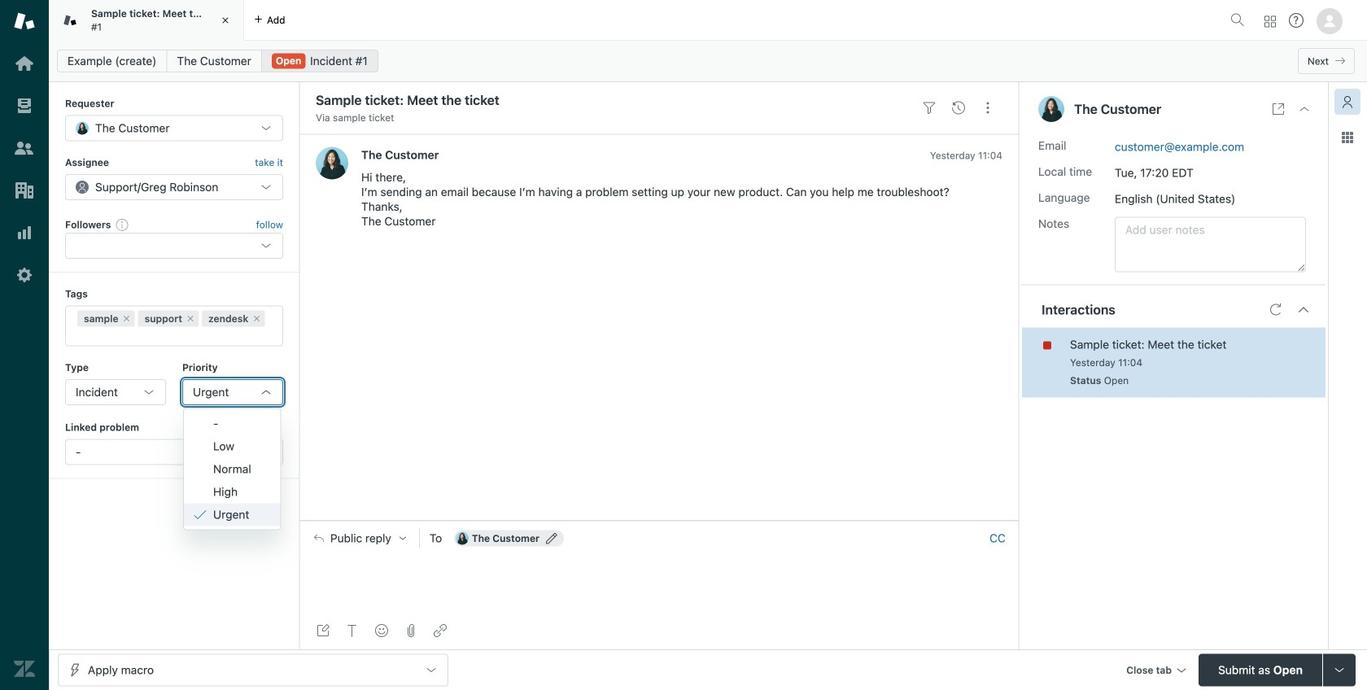 Task type: describe. For each thing, give the bounding box(es) containing it.
close image
[[1298, 103, 1311, 116]]

Add user notes text field
[[1115, 217, 1306, 272]]

draft mode image
[[317, 624, 330, 637]]

organizations image
[[14, 180, 35, 201]]

1 option from the top
[[184, 412, 280, 435]]

customers image
[[14, 138, 35, 159]]

add attachment image
[[404, 624, 417, 637]]

ticket actions image
[[981, 101, 994, 114]]

customer context image
[[1341, 95, 1354, 108]]

admin image
[[14, 264, 35, 286]]

reporting image
[[14, 222, 35, 243]]

remove image
[[122, 314, 131, 324]]

views image
[[14, 95, 35, 116]]

displays possible ticket submission types image
[[1333, 664, 1346, 677]]

get help image
[[1289, 13, 1304, 28]]

0 vertical spatial yesterday 11:04 text field
[[930, 150, 1003, 161]]

1 vertical spatial yesterday 11:04 text field
[[1070, 357, 1143, 368]]

3 option from the top
[[184, 458, 280, 481]]

Subject field
[[312, 90, 911, 110]]

hide composer image
[[653, 514, 666, 527]]

1 remove image from the left
[[186, 314, 195, 324]]

secondary element
[[49, 45, 1367, 77]]

close image
[[217, 12, 234, 28]]



Task type: locate. For each thing, give the bounding box(es) containing it.
get started image
[[14, 53, 35, 74]]

0 horizontal spatial yesterday 11:04 text field
[[930, 150, 1003, 161]]

view more details image
[[1272, 103, 1285, 116]]

zendesk products image
[[1265, 16, 1276, 27]]

Yesterday 11:04 text field
[[930, 150, 1003, 161], [1070, 357, 1143, 368]]

tab
[[49, 0, 244, 41]]

avatar image
[[316, 147, 348, 179]]

edit user image
[[546, 533, 557, 544]]

insert emojis image
[[375, 624, 388, 637]]

user image
[[1038, 96, 1064, 122]]

zendesk support image
[[14, 11, 35, 32]]

4 option from the top
[[184, 481, 280, 503]]

main element
[[0, 0, 49, 690]]

customer@example.com image
[[456, 532, 469, 545]]

tabs tab list
[[49, 0, 1224, 41]]

filter image
[[923, 101, 936, 114]]

1 horizontal spatial remove image
[[252, 314, 261, 324]]

events image
[[952, 101, 965, 114]]

2 option from the top
[[184, 435, 280, 458]]

option
[[184, 412, 280, 435], [184, 435, 280, 458], [184, 458, 280, 481], [184, 481, 280, 503]]

add link (cmd k) image
[[434, 624, 447, 637]]

remove image
[[186, 314, 195, 324], [252, 314, 261, 324]]

format text image
[[346, 624, 359, 637]]

0 horizontal spatial remove image
[[186, 314, 195, 324]]

zendesk image
[[14, 658, 35, 679]]

2 remove image from the left
[[252, 314, 261, 324]]

1 horizontal spatial yesterday 11:04 text field
[[1070, 357, 1143, 368]]

apps image
[[1341, 131, 1354, 144]]

info on adding followers image
[[116, 218, 129, 231]]

list box
[[183, 408, 281, 530]]



Task type: vqa. For each thing, say whether or not it's contained in the screenshot.
REPORTING icon
yes



